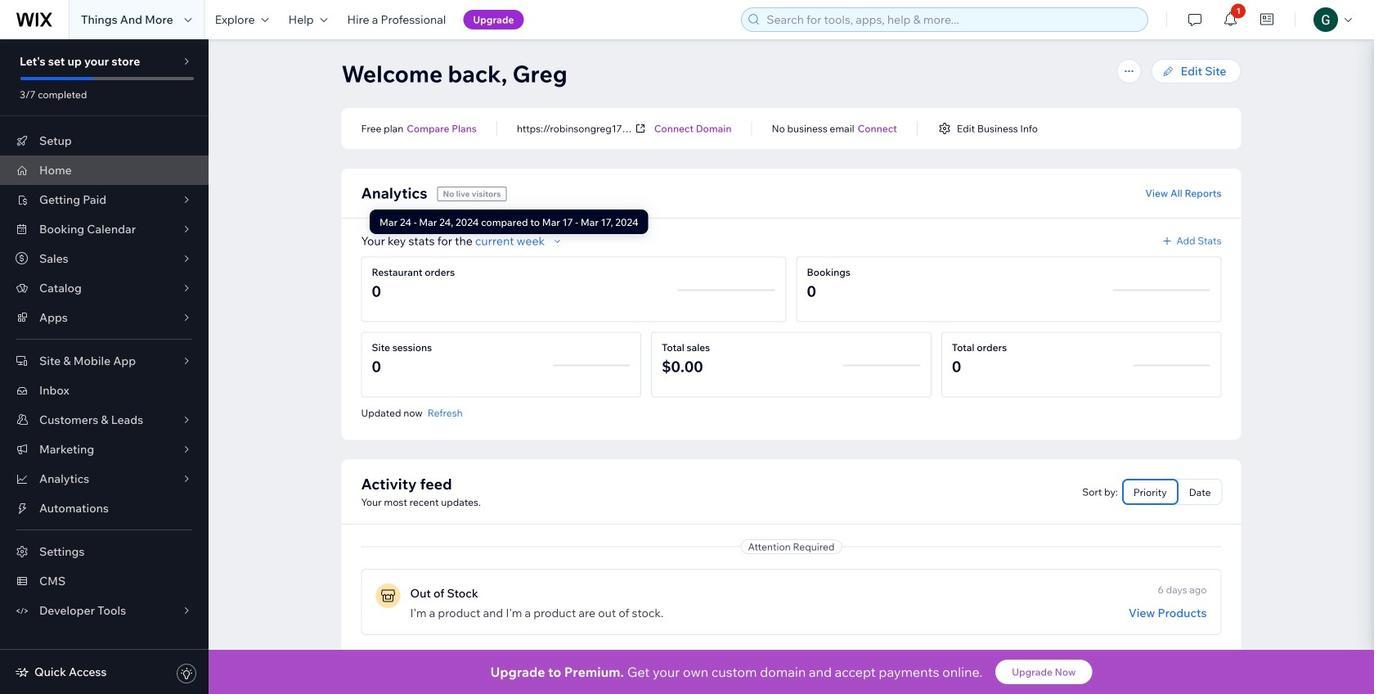 Task type: describe. For each thing, give the bounding box(es) containing it.
sidebar element
[[0, 39, 209, 694]]



Task type: vqa. For each thing, say whether or not it's contained in the screenshot.
Read
no



Task type: locate. For each thing, give the bounding box(es) containing it.
Search for tools, apps, help & more... field
[[762, 8, 1144, 31]]



